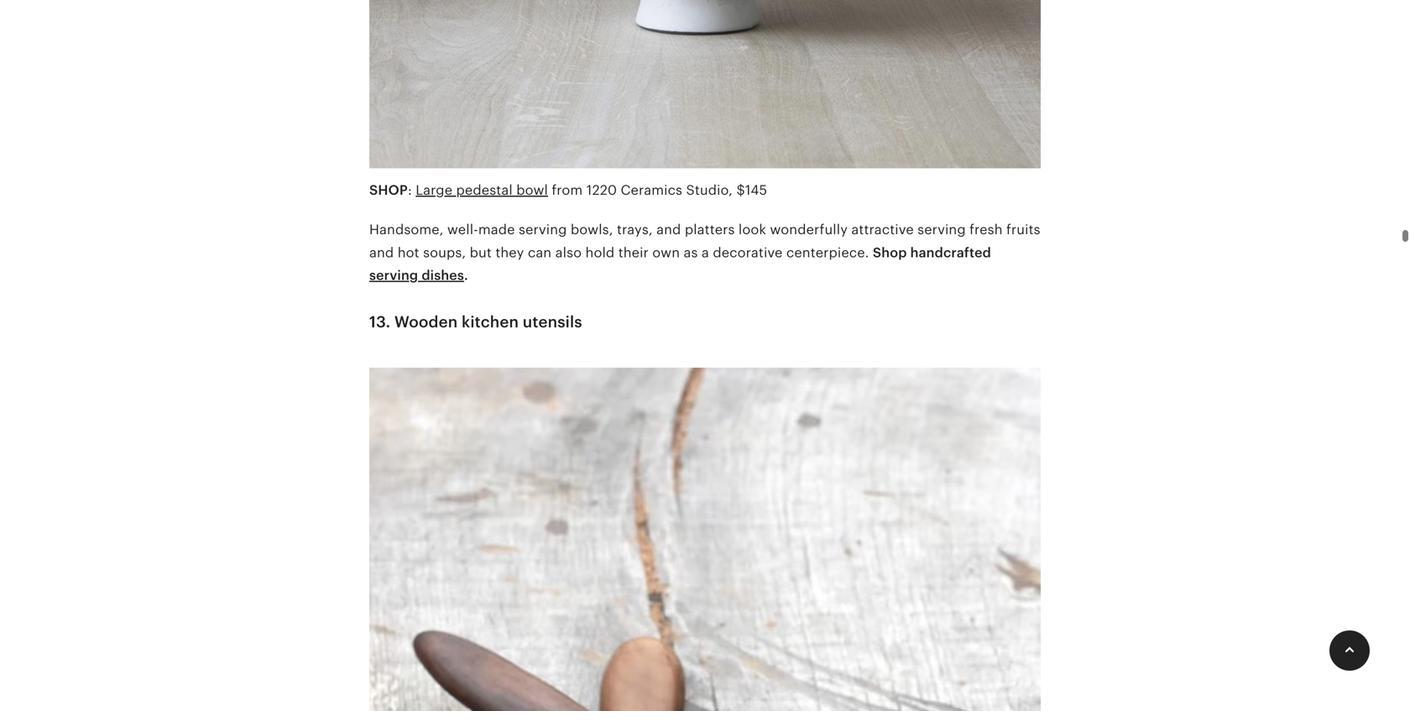 Task type: vqa. For each thing, say whether or not it's contained in the screenshot.
17.99's DMCandleCompany
no



Task type: describe. For each thing, give the bounding box(es) containing it.
made
[[479, 222, 515, 237]]

0 horizontal spatial and
[[369, 245, 394, 260]]

serving dishes link
[[369, 268, 464, 283]]

but
[[470, 245, 492, 260]]

kitchen
[[462, 313, 519, 331]]

handsome, well-made serving bowls, trays, and platters look wonderfully attractive serving fresh fruits and hot soups, but they can also hold their own as a decorative centerpiece.
[[369, 222, 1041, 260]]

own
[[653, 245, 680, 260]]

wedding registry idea - ceramic serving bowl image
[[369, 0, 1041, 179]]

1 horizontal spatial serving
[[519, 222, 567, 237]]

a
[[702, 245, 710, 260]]

platters
[[685, 222, 735, 237]]

hold
[[586, 245, 615, 260]]

shop
[[369, 183, 408, 198]]

as
[[684, 245, 698, 260]]

from
[[552, 183, 583, 198]]

wooden
[[395, 313, 458, 331]]

fresh
[[970, 222, 1003, 237]]

shop
[[873, 245, 907, 260]]

handsome,
[[369, 222, 444, 237]]

large
[[416, 183, 453, 198]]

shop handcrafted serving dishes .
[[369, 245, 992, 283]]

pedestal
[[456, 183, 513, 198]]

.
[[464, 268, 468, 283]]

1 horizontal spatial and
[[657, 222, 681, 237]]

dishes
[[422, 268, 464, 283]]

shop : large pedestal bowl from 1220 ceramics studio, $145
[[369, 183, 768, 198]]

hot
[[398, 245, 420, 260]]

also
[[556, 245, 582, 260]]

2 horizontal spatial serving
[[918, 222, 966, 237]]



Task type: locate. For each thing, give the bounding box(es) containing it.
look
[[739, 222, 767, 237]]

soups,
[[423, 245, 466, 260]]

ceramics
[[621, 183, 683, 198]]

centerpiece.
[[787, 245, 870, 260]]

handcrafted
[[911, 245, 992, 260]]

1 vertical spatial and
[[369, 245, 394, 260]]

their
[[619, 245, 649, 260]]

studio,
[[686, 183, 733, 198]]

$145
[[737, 183, 768, 198]]

decorative
[[713, 245, 783, 260]]

trays,
[[617, 222, 653, 237]]

serving up handcrafted
[[918, 222, 966, 237]]

bowls,
[[571, 222, 613, 237]]

0 horizontal spatial serving
[[369, 268, 418, 283]]

:
[[408, 183, 412, 198]]

and
[[657, 222, 681, 237], [369, 245, 394, 260]]

serving up the 'can'
[[519, 222, 567, 237]]

utensils
[[523, 313, 583, 331]]

serving inside shop handcrafted serving dishes .
[[369, 268, 418, 283]]

serving
[[519, 222, 567, 237], [918, 222, 966, 237], [369, 268, 418, 283]]

they
[[496, 245, 524, 260]]

wonderfully
[[770, 222, 848, 237]]

0 vertical spatial and
[[657, 222, 681, 237]]

attractive
[[852, 222, 914, 237]]

wood serving spoon image
[[369, 357, 1041, 711]]

can
[[528, 245, 552, 260]]

13. wooden kitchen utensils
[[369, 313, 583, 331]]

serving down hot
[[369, 268, 418, 283]]

13.
[[369, 313, 391, 331]]

fruits
[[1007, 222, 1041, 237]]

and left hot
[[369, 245, 394, 260]]

bowl
[[517, 183, 548, 198]]

and up own
[[657, 222, 681, 237]]

1220
[[587, 183, 617, 198]]

well-
[[448, 222, 479, 237]]

large pedestal bowl link
[[416, 183, 548, 198]]



